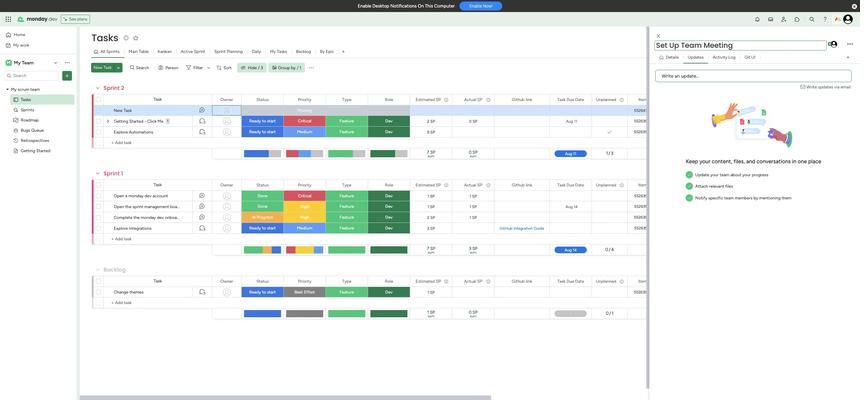 Task type: vqa. For each thing, say whether or not it's contained in the screenshot.
1.1K
no



Task type: locate. For each thing, give the bounding box(es) containing it.
my inside "workspace selection" element
[[14, 60, 21, 65]]

3 role field from the top
[[383, 278, 395, 285]]

5 dev from the top
[[385, 215, 393, 220]]

0 vertical spatial status field
[[255, 96, 270, 103]]

1 type from the top
[[342, 97, 351, 102]]

1 vertical spatial role
[[385, 183, 393, 188]]

team for scrum
[[30, 87, 40, 92]]

options image down workspace options icon
[[64, 73, 70, 79]]

ui
[[751, 55, 755, 60]]

enable left desktop
[[358, 3, 371, 9]]

+ add task text field down automations
[[107, 139, 209, 147]]

1 vertical spatial owner
[[220, 183, 233, 188]]

log
[[728, 55, 736, 60]]

/ for 0 / 1
[[609, 311, 611, 316]]

item up 5526412402
[[638, 97, 647, 102]]

add view image right epic
[[342, 50, 345, 54]]

github link field for sprint 1
[[510, 182, 534, 189]]

updates button
[[683, 53, 708, 62]]

1 owner from the top
[[220, 97, 233, 102]]

the left sprint
[[125, 204, 131, 209]]

Actual SP field
[[463, 96, 484, 103], [463, 182, 484, 189], [463, 278, 484, 285]]

column information image
[[444, 97, 449, 102], [486, 97, 491, 102], [619, 97, 624, 102], [444, 183, 449, 188], [486, 183, 491, 188], [619, 183, 624, 188], [619, 279, 624, 284]]

new down sprint 2 field
[[114, 108, 123, 113]]

add view image
[[342, 50, 345, 54], [847, 55, 849, 60]]

1 sp
[[427, 194, 435, 198], [470, 194, 477, 198], [427, 204, 435, 209], [470, 204, 477, 209], [470, 215, 477, 220], [427, 290, 435, 295]]

1 vertical spatial item id
[[638, 183, 652, 188]]

2 horizontal spatial tasks
[[277, 49, 287, 54]]

monday right the a on the top left
[[128, 193, 144, 199]]

0 horizontal spatial new task
[[94, 65, 112, 70]]

7 feature from the top
[[340, 290, 354, 295]]

sp inside 1 sp sum
[[430, 310, 435, 315]]

0 vertical spatial open
[[114, 193, 124, 199]]

started left -
[[129, 119, 143, 124]]

column information image for 2nd estimated sp field from the bottom of the page
[[444, 183, 449, 188]]

3 estimated from the top
[[416, 279, 435, 284]]

getting inside "list box"
[[21, 148, 35, 153]]

team for your
[[720, 172, 729, 178]]

1 item id from the top
[[638, 97, 652, 102]]

2 date from the top
[[575, 183, 584, 188]]

to for change themes
[[262, 290, 266, 295]]

item for third item id field
[[638, 279, 647, 284]]

sum
[[428, 154, 434, 158], [470, 154, 477, 158], [428, 250, 434, 255], [470, 250, 477, 255], [428, 314, 434, 318], [470, 314, 477, 318]]

role for third role field from the bottom of the page
[[385, 97, 393, 102]]

invite members image
[[781, 16, 787, 22]]

github
[[500, 226, 512, 231]]

team left about
[[720, 172, 729, 178]]

0 vertical spatial maria williams image
[[843, 14, 853, 24]]

enable
[[358, 3, 371, 9], [470, 4, 482, 9]]

2 vertical spatial estimated
[[416, 279, 435, 284]]

Sprint 2 field
[[102, 84, 126, 92]]

write left the an
[[662, 73, 674, 79]]

open left the a on the top left
[[114, 193, 124, 199]]

2 start from the top
[[267, 129, 276, 135]]

7
[[427, 150, 429, 155], [427, 246, 429, 251]]

0 vertical spatial new
[[94, 65, 102, 70]]

1 vertical spatial 7 sp sum
[[427, 246, 435, 255]]

2 unplanned from the top
[[596, 183, 616, 188]]

Backlog field
[[102, 266, 127, 274]]

4 ready from the top
[[249, 290, 261, 295]]

about
[[730, 172, 741, 178]]

0 vertical spatial add view image
[[342, 50, 345, 54]]

update
[[695, 172, 709, 178]]

3 to from the top
[[262, 226, 266, 231]]

0 vertical spatial actual sp field
[[463, 96, 484, 103]]

item up "5526395889"
[[638, 279, 647, 284]]

2 priority field from the top
[[296, 182, 313, 189]]

1 vertical spatial status
[[256, 183, 269, 188]]

monday for open
[[128, 193, 144, 199]]

activity
[[713, 55, 727, 60]]

2 owner from the top
[[220, 183, 233, 188]]

2 sp
[[427, 119, 435, 124], [427, 215, 435, 220]]

1 horizontal spatial sprints
[[106, 49, 120, 54]]

getting right public board image
[[21, 148, 35, 153]]

1 vertical spatial id
[[648, 183, 652, 188]]

6 feature from the top
[[340, 226, 354, 231]]

start for explore automations
[[267, 129, 276, 135]]

2 open from the top
[[114, 204, 124, 209]]

2 task due date from the top
[[557, 183, 584, 188]]

computer
[[434, 3, 455, 9]]

2 github link field from the top
[[510, 182, 534, 189]]

0 vertical spatial sprints
[[106, 49, 120, 54]]

add to favorites image
[[133, 35, 139, 41]]

my right daily
[[270, 49, 276, 54]]

0 vertical spatial 0 sp sum
[[469, 150, 478, 158]]

backlog inside field
[[104, 266, 126, 274]]

monday up home button
[[27, 16, 47, 23]]

caret down image
[[6, 87, 9, 91]]

option
[[0, 84, 77, 85]]

Role field
[[383, 96, 395, 103], [383, 182, 395, 189], [383, 278, 395, 285]]

0 vertical spatial backlog
[[296, 49, 311, 54]]

angle down image
[[117, 65, 120, 70]]

0 vertical spatial + add task text field
[[107, 139, 209, 147]]

your up attach relevant files
[[710, 172, 719, 178]]

tasks up 'group'
[[277, 49, 287, 54]]

options image
[[847, 40, 853, 48], [64, 73, 70, 79]]

github link field for backlog
[[510, 278, 534, 285]]

3 estimated sp field from the top
[[414, 278, 442, 285]]

5526396012
[[634, 226, 656, 231]]

enable for enable now!
[[470, 4, 482, 9]]

column information image for 2nd the unplanned field from the top of the page
[[619, 183, 624, 188]]

relevant
[[709, 184, 724, 189]]

item id field up "5526395889"
[[637, 278, 654, 285]]

explore for explore automations
[[114, 130, 128, 135]]

team
[[22, 60, 34, 65]]

0 vertical spatial item id
[[638, 97, 652, 102]]

0 vertical spatial 2
[[121, 84, 124, 92]]

team
[[30, 87, 40, 92], [720, 172, 729, 178], [724, 196, 734, 201]]

my inside "button"
[[270, 49, 276, 54]]

Unplanned field
[[594, 96, 618, 103], [594, 182, 618, 189], [594, 278, 618, 285]]

2 vertical spatial item
[[638, 279, 647, 284]]

0 vertical spatial github link field
[[510, 96, 534, 103]]

0 vertical spatial the
[[125, 204, 131, 209]]

actual
[[464, 97, 476, 102], [464, 183, 476, 188], [464, 279, 476, 284]]

my for my tasks
[[270, 49, 276, 54]]

0 horizontal spatial started
[[36, 148, 50, 153]]

2 vertical spatial owner field
[[219, 278, 235, 285]]

role for third role field from the top
[[385, 279, 393, 284]]

status for third status field from the top
[[256, 279, 269, 284]]

4 start from the top
[[267, 290, 276, 295]]

1 vertical spatial owner field
[[219, 182, 235, 189]]

3 github from the top
[[512, 279, 525, 284]]

1 vertical spatial critical
[[298, 193, 311, 199]]

Priority field
[[296, 96, 313, 103], [296, 182, 313, 189], [296, 278, 313, 285]]

1 vertical spatial by
[[754, 196, 758, 201]]

3 item id from the top
[[638, 279, 652, 284]]

3 ready from the top
[[249, 226, 261, 231]]

team right scrum
[[30, 87, 40, 92]]

open up complete
[[114, 204, 124, 209]]

2 vertical spatial item id field
[[637, 278, 654, 285]]

git
[[745, 55, 750, 60]]

3 due from the top
[[567, 279, 574, 284]]

filter
[[193, 65, 203, 70]]

dapulse addbtn image
[[828, 42, 832, 46]]

getting
[[114, 119, 128, 124], [21, 148, 35, 153]]

Estimated SP field
[[414, 96, 442, 103], [414, 182, 442, 189], [414, 278, 442, 285]]

1 vertical spatial explore
[[114, 226, 128, 231]]

1 vertical spatial due
[[567, 183, 574, 188]]

1
[[300, 65, 301, 70], [167, 119, 168, 123], [204, 121, 205, 124], [204, 132, 205, 135], [606, 151, 608, 156], [121, 170, 123, 177], [427, 194, 429, 198], [470, 194, 471, 198], [427, 204, 429, 209], [470, 204, 471, 209], [470, 215, 471, 220], [204, 228, 205, 231], [427, 290, 429, 295], [204, 292, 205, 295], [427, 310, 429, 315], [612, 311, 614, 316]]

0 vertical spatial 7
[[427, 150, 429, 155]]

3 unplanned from the top
[[596, 279, 616, 284]]

item id up 5526412402
[[638, 97, 652, 102]]

3 link from the top
[[526, 279, 532, 284]]

my team
[[14, 60, 34, 65]]

2 vertical spatial owner
[[220, 279, 233, 284]]

enable now! button
[[460, 2, 502, 11]]

1 vertical spatial type field
[[341, 182, 353, 189]]

1 vertical spatial date
[[575, 183, 584, 188]]

3 priority from the top
[[298, 279, 311, 284]]

by right members
[[754, 196, 758, 201]]

3 owner field from the top
[[219, 278, 235, 285]]

started down retrospectives
[[36, 148, 50, 153]]

Search in workspace field
[[13, 72, 50, 79]]

1 horizontal spatial enable
[[470, 4, 482, 9]]

0 horizontal spatial column information image
[[444, 279, 449, 284]]

1 button for change themes
[[192, 287, 212, 298]]

sp inside 3 sp sum
[[472, 246, 477, 251]]

1 vertical spatial task due date
[[557, 183, 584, 188]]

0 horizontal spatial enable
[[358, 3, 371, 9]]

1 vertical spatial medium
[[297, 226, 312, 231]]

enable inside "button"
[[470, 4, 482, 9]]

0 vertical spatial actual sp
[[464, 97, 482, 102]]

2 vertical spatial team
[[724, 196, 734, 201]]

set up team meeting button
[[655, 41, 827, 51]]

7 down 3 sp
[[427, 246, 429, 251]]

1 vertical spatial github
[[512, 183, 525, 188]]

desktop
[[372, 3, 389, 9]]

column information image for actual sp
[[486, 279, 491, 284]]

4 to from the top
[[262, 290, 266, 295]]

automations
[[129, 130, 153, 135]]

1 vertical spatial 0 sp sum
[[469, 310, 478, 318]]

item id field up 5526412402
[[637, 96, 654, 103]]

id
[[648, 97, 652, 102], [648, 183, 652, 188], [648, 279, 652, 284]]

write an update...
[[662, 73, 699, 79]]

git ui button
[[740, 53, 760, 62]]

2 vertical spatial link
[[526, 279, 532, 284]]

7 dev from the top
[[385, 290, 393, 295]]

themes
[[129, 290, 144, 295]]

sum inside 3 sp sum
[[470, 250, 477, 255]]

owner field for backlog
[[219, 278, 235, 285]]

1 column information image from the left
[[444, 279, 449, 284]]

-
[[144, 119, 146, 124]]

1 button for getting started - click me
[[192, 116, 212, 127]]

0 sp sum
[[469, 150, 478, 158], [469, 310, 478, 318]]

item id for third item id field
[[638, 279, 652, 284]]

write
[[662, 73, 674, 79], [807, 85, 817, 90]]

ready to start for explore integrations
[[249, 226, 276, 231]]

new down all
[[94, 65, 102, 70]]

daily
[[252, 49, 261, 54]]

aug
[[566, 119, 573, 124], [566, 204, 573, 209]]

my right workspace image
[[14, 60, 21, 65]]

task due date
[[557, 97, 584, 102], [557, 183, 584, 188], [557, 279, 584, 284]]

started for getting started
[[36, 148, 50, 153]]

github for sprint 1
[[512, 183, 525, 188]]

item for first item id field from the top of the page
[[638, 97, 647, 102]]

dev down 'management'
[[157, 215, 164, 220]]

Sprint 1 field
[[102, 170, 125, 178]]

maria williams image
[[843, 14, 853, 24], [830, 40, 838, 48]]

tasks inside "button"
[[277, 49, 287, 54]]

0 vertical spatial dev
[[49, 16, 57, 23]]

1 medium from the top
[[297, 129, 312, 135]]

1 vertical spatial tasks
[[277, 49, 287, 54]]

1 horizontal spatial backlog
[[296, 49, 311, 54]]

0 sp
[[469, 119, 477, 124]]

1 vertical spatial options image
[[64, 73, 70, 79]]

1 dev from the top
[[385, 119, 393, 124]]

click
[[147, 119, 156, 124]]

3 item from the top
[[638, 279, 647, 284]]

write updates via email:
[[807, 85, 852, 90]]

new task
[[94, 65, 112, 70], [114, 108, 132, 113]]

github link for sprint 1
[[512, 183, 532, 188]]

aug left 11
[[566, 119, 573, 124]]

0 vertical spatial explore
[[114, 130, 128, 135]]

4 ready to start from the top
[[249, 290, 276, 295]]

backlog up change
[[104, 266, 126, 274]]

7 down 5
[[427, 150, 429, 155]]

id up 5526412402
[[648, 97, 652, 102]]

1 vertical spatial status field
[[255, 182, 270, 189]]

4 feature from the top
[[340, 204, 354, 209]]

14
[[574, 204, 578, 209]]

id up 5526395932
[[648, 183, 652, 188]]

link for sprint 1
[[526, 183, 532, 188]]

item id up 5526395932
[[638, 183, 652, 188]]

sprints
[[106, 49, 120, 54], [21, 107, 34, 112]]

item id field up 5526395932
[[637, 182, 654, 189]]

0 vertical spatial options image
[[847, 40, 853, 48]]

7 sp sum down 3 sp
[[427, 246, 435, 255]]

1 status from the top
[[256, 97, 269, 102]]

1 vertical spatial maria williams image
[[830, 40, 838, 48]]

add view image up email:
[[847, 55, 849, 60]]

1 vertical spatial link
[[526, 183, 532, 188]]

arrow down image
[[205, 64, 212, 71]]

2 vertical spatial type
[[342, 279, 351, 284]]

+ add task text field down the themes
[[107, 299, 209, 307]]

git ui
[[745, 55, 755, 60]]

1 vertical spatial github link field
[[510, 182, 534, 189]]

sprint for sprint 2
[[104, 84, 120, 92]]

2 sp up 3 sp
[[427, 215, 435, 220]]

medium for dev
[[297, 226, 312, 231]]

all sprints button
[[91, 47, 124, 57]]

open a monday dev account
[[114, 193, 168, 199]]

7 sp sum down 5 sp
[[427, 150, 435, 158]]

Item ID field
[[637, 96, 654, 103], [637, 182, 654, 189], [637, 278, 654, 285]]

2 explore from the top
[[114, 226, 128, 231]]

team for specific
[[724, 196, 734, 201]]

aug left the 14
[[566, 204, 573, 209]]

1 vertical spatial item id field
[[637, 182, 654, 189]]

start
[[267, 119, 276, 124], [267, 129, 276, 135], [267, 226, 276, 231], [267, 290, 276, 295]]

1 vertical spatial getting
[[21, 148, 35, 153]]

team down files
[[724, 196, 734, 201]]

0 vertical spatial id
[[648, 97, 652, 102]]

0 horizontal spatial backlog
[[104, 266, 126, 274]]

5526395980
[[634, 130, 656, 134]]

all
[[101, 49, 105, 54]]

task due date for 3rd task due date field from the top
[[557, 279, 584, 284]]

backlog
[[296, 49, 311, 54], [104, 266, 126, 274]]

getting for getting started - click me
[[114, 119, 128, 124]]

1 vertical spatial estimated
[[416, 183, 435, 188]]

1 vertical spatial backlog
[[104, 266, 126, 274]]

close image
[[657, 34, 660, 38]]

2 medium from the top
[[297, 226, 312, 231]]

backlog inside button
[[296, 49, 311, 54]]

1 vertical spatial actual
[[464, 183, 476, 188]]

group by / 1
[[278, 65, 301, 70]]

1 task due date from the top
[[557, 97, 584, 102]]

+ Add task text field
[[107, 139, 209, 147], [107, 299, 209, 307]]

sprints right all
[[106, 49, 120, 54]]

2 vertical spatial status
[[256, 279, 269, 284]]

scrum
[[18, 87, 29, 92]]

new task button
[[91, 63, 114, 73]]

explore down complete
[[114, 226, 128, 231]]

enable left now!
[[470, 4, 482, 9]]

1 vertical spatial type
[[342, 183, 351, 188]]

0 vertical spatial item
[[638, 97, 647, 102]]

Github link field
[[510, 96, 534, 103], [510, 182, 534, 189], [510, 278, 534, 285]]

1 vertical spatial dev
[[145, 193, 152, 199]]

details button
[[657, 53, 683, 62]]

id for second item id field from the top
[[648, 183, 652, 188]]

list box containing my scrum team
[[0, 83, 77, 237]]

1 item id field from the top
[[637, 96, 654, 103]]

getting for getting started
[[21, 148, 35, 153]]

2 ready to start from the top
[[249, 129, 276, 135]]

0 vertical spatial critical
[[298, 119, 311, 124]]

0 vertical spatial type field
[[341, 96, 353, 103]]

1 actual from the top
[[464, 97, 476, 102]]

0 vertical spatial write
[[662, 73, 674, 79]]

Task Due Date field
[[556, 96, 586, 103], [556, 182, 586, 189], [556, 278, 586, 285]]

active sprint
[[181, 49, 205, 54]]

0 vertical spatial by
[[291, 65, 296, 70]]

dev up open the sprint management board
[[145, 193, 152, 199]]

sprints up roadmap
[[21, 107, 34, 112]]

id up "5526395889"
[[648, 279, 652, 284]]

options image right dapulse addbtn icon
[[847, 40, 853, 48]]

2 critical from the top
[[298, 193, 311, 199]]

to for explore automations
[[262, 129, 266, 135]]

missing
[[298, 108, 312, 113]]

write for write updates via email:
[[807, 85, 817, 90]]

2 role from the top
[[385, 183, 393, 188]]

0 vertical spatial type
[[342, 97, 351, 102]]

1 vertical spatial started
[[36, 148, 50, 153]]

1 explore from the top
[[114, 130, 128, 135]]

Type field
[[341, 96, 353, 103], [341, 182, 353, 189], [341, 278, 353, 285]]

column information image
[[444, 279, 449, 284], [486, 279, 491, 284]]

write inside button
[[662, 73, 674, 79]]

ready to start
[[249, 119, 276, 124], [249, 129, 276, 135], [249, 226, 276, 231], [249, 290, 276, 295]]

link for backlog
[[526, 279, 532, 284]]

by right 'group'
[[291, 65, 296, 70]]

1 priority field from the top
[[296, 96, 313, 103]]

1 start from the top
[[267, 119, 276, 124]]

2 actual sp field from the top
[[463, 182, 484, 189]]

1 item from the top
[[638, 97, 647, 102]]

monday down open the sprint management board
[[141, 215, 156, 220]]

ready for change themes
[[249, 290, 261, 295]]

3 task due date from the top
[[557, 279, 584, 284]]

1 vertical spatial 2 sp
[[427, 215, 435, 220]]

0 horizontal spatial getting
[[21, 148, 35, 153]]

your right 'keep'
[[699, 158, 710, 165]]

1 inside 1 sp sum
[[427, 310, 429, 315]]

/
[[258, 65, 260, 70], [297, 65, 298, 70], [609, 151, 610, 156], [609, 247, 611, 253], [609, 311, 611, 316]]

dev left see
[[49, 16, 57, 23]]

2 vertical spatial github
[[512, 279, 525, 284]]

column information image for estimated sp
[[444, 279, 449, 284]]

explore for explore integrations
[[114, 226, 128, 231]]

new task left 'angle down' icon
[[94, 65, 112, 70]]

item id up "5526395889"
[[638, 279, 652, 284]]

Tasks field
[[90, 31, 120, 45]]

start for change themes
[[267, 290, 276, 295]]

3 ready to start from the top
[[249, 226, 276, 231]]

members
[[735, 196, 753, 201]]

home
[[14, 32, 25, 37]]

filter button
[[184, 63, 212, 73]]

1 horizontal spatial tasks
[[91, 31, 118, 45]]

Status field
[[255, 96, 270, 103], [255, 182, 270, 189], [255, 278, 270, 285]]

1 owner field from the top
[[219, 96, 235, 103]]

0 vertical spatial owner
[[220, 97, 233, 102]]

ready to start for change themes
[[249, 290, 276, 295]]

show board description image
[[123, 35, 130, 41]]

workspace options image
[[64, 60, 70, 66]]

2 item from the top
[[638, 183, 647, 188]]

Owner field
[[219, 96, 235, 103], [219, 182, 235, 189], [219, 278, 235, 285]]

tasks up all
[[91, 31, 118, 45]]

5 feature from the top
[[340, 215, 354, 220]]

the down sprint
[[133, 215, 140, 220]]

2 estimated sp from the top
[[416, 183, 441, 188]]

in
[[792, 158, 796, 165]]

and
[[746, 158, 755, 165]]

1 open from the top
[[114, 193, 124, 199]]

3 github link field from the top
[[510, 278, 534, 285]]

my right caret down icon
[[11, 87, 17, 92]]

1 vertical spatial the
[[133, 215, 140, 220]]

your for team
[[710, 172, 719, 178]]

1 role field from the top
[[383, 96, 395, 103]]

me
[[157, 119, 163, 124]]

my for my scrum team
[[11, 87, 17, 92]]

apps image
[[794, 16, 800, 22]]

item up 5526395932
[[638, 183, 647, 188]]

tasks right public board icon at the top of the page
[[21, 97, 31, 102]]

integration
[[513, 226, 533, 231]]

my left "work"
[[13, 43, 19, 48]]

7 sp sum
[[427, 150, 435, 158], [427, 246, 435, 255]]

3 estimated sp from the top
[[416, 279, 441, 284]]

2 sp up 5 sp
[[427, 119, 435, 124]]

/ for 0 / 4
[[609, 247, 611, 253]]

best
[[294, 290, 303, 295]]

dev for open
[[145, 193, 152, 199]]

write left updates
[[807, 85, 817, 90]]

1 vertical spatial actual sp field
[[463, 182, 484, 189]]

0 horizontal spatial tasks
[[21, 97, 31, 102]]

explore left automations
[[114, 130, 128, 135]]

bugs
[[21, 128, 30, 133]]

list box
[[0, 83, 77, 237]]

getting up explore automations
[[114, 119, 128, 124]]

sp
[[436, 97, 441, 102], [477, 97, 482, 102], [430, 119, 435, 124], [473, 119, 477, 124], [430, 130, 435, 134], [430, 150, 435, 155], [473, 150, 478, 155], [436, 183, 441, 188], [477, 183, 482, 188], [430, 194, 435, 198], [472, 194, 477, 198], [430, 204, 435, 209], [472, 204, 477, 209], [430, 215, 435, 220], [472, 215, 477, 220], [430, 226, 435, 231], [430, 246, 435, 251], [472, 246, 477, 251], [436, 279, 441, 284], [477, 279, 482, 284], [430, 290, 435, 295], [430, 310, 435, 315], [473, 310, 478, 315]]

new task up getting started - click me
[[114, 108, 132, 113]]

2 vertical spatial unplanned field
[[594, 278, 618, 285]]

2 7 from the top
[[427, 246, 429, 251]]

2 vertical spatial dev
[[157, 215, 164, 220]]

0 vertical spatial team
[[30, 87, 40, 92]]

3 start from the top
[[267, 226, 276, 231]]

column information image for first actual sp field
[[486, 97, 491, 102]]

5526395889
[[634, 290, 656, 295]]

2 link from the top
[[526, 183, 532, 188]]

1 vertical spatial add view image
[[847, 55, 849, 60]]

0 vertical spatial tasks
[[91, 31, 118, 45]]

1 horizontal spatial the
[[133, 215, 140, 220]]

2 column information image from the left
[[486, 279, 491, 284]]

2
[[121, 84, 124, 92], [427, 119, 429, 124], [427, 215, 429, 220]]

0 vertical spatial medium
[[297, 129, 312, 135]]

0 vertical spatial done
[[258, 193, 268, 199]]

backlog up menu image
[[296, 49, 311, 54]]

0 vertical spatial high
[[300, 204, 309, 209]]

1 button for explore integrations
[[192, 223, 212, 234]]

1 horizontal spatial write
[[807, 85, 817, 90]]

my inside 'button'
[[13, 43, 19, 48]]



Task type: describe. For each thing, give the bounding box(es) containing it.
3 inside 3 sp sum
[[469, 246, 471, 251]]

role for second role field
[[385, 183, 393, 188]]

all sprints
[[101, 49, 120, 54]]

them
[[782, 196, 792, 201]]

3 actual sp from the top
[[464, 279, 482, 284]]

3 status field from the top
[[255, 278, 270, 285]]

1 feature from the top
[[340, 119, 354, 124]]

ready for explore automations
[[249, 129, 261, 135]]

backlog for backlog field
[[104, 266, 126, 274]]

new inside button
[[94, 65, 102, 70]]

by
[[320, 49, 325, 54]]

open for open a monday dev account
[[114, 193, 124, 199]]

column information image for third estimated sp field from the bottom
[[444, 97, 449, 102]]

sprint for sprint planning
[[214, 49, 226, 54]]

2 estimated from the top
[[416, 183, 435, 188]]

public board image
[[13, 97, 19, 102]]

my scrum team
[[11, 87, 40, 92]]

status for 1st status field from the top of the page
[[256, 97, 269, 102]]

bugs queue
[[21, 128, 44, 133]]

2 unplanned field from the top
[[594, 182, 618, 189]]

0 horizontal spatial dev
[[49, 16, 57, 23]]

1 done from the top
[[258, 193, 268, 199]]

column information image for first the unplanned field from the top of the page
[[619, 97, 624, 102]]

github for backlog
[[512, 279, 525, 284]]

2 0 sp sum from the top
[[469, 310, 478, 318]]

plans
[[77, 17, 87, 22]]

3 dev from the top
[[385, 193, 393, 199]]

see plans button
[[61, 15, 90, 24]]

the for open
[[125, 204, 131, 209]]

1 horizontal spatial add view image
[[847, 55, 849, 60]]

/ for hide / 3
[[258, 65, 260, 70]]

main
[[129, 49, 138, 54]]

1 estimated from the top
[[416, 97, 435, 102]]

medium for feature
[[297, 129, 312, 135]]

activity log button
[[708, 53, 740, 62]]

daily button
[[247, 47, 265, 57]]

active sprint button
[[176, 47, 210, 57]]

1 horizontal spatial by
[[754, 196, 758, 201]]

3 task due date field from the top
[[556, 278, 586, 285]]

1 / 3
[[606, 151, 613, 156]]

3 actual from the top
[[464, 279, 476, 284]]

1 ready to start from the top
[[249, 119, 276, 124]]

1 + add task text field from the top
[[107, 139, 209, 147]]

complete
[[114, 215, 132, 220]]

dev for complete
[[157, 215, 164, 220]]

aug for aug 11
[[566, 119, 573, 124]]

attach relevant files
[[695, 184, 733, 189]]

1 button for explore automations
[[192, 127, 212, 138]]

see plans
[[69, 17, 87, 22]]

this
[[425, 3, 433, 9]]

getting started - click me
[[114, 119, 163, 124]]

your right about
[[742, 172, 751, 178]]

2 feature from the top
[[340, 129, 354, 135]]

kanban
[[158, 49, 172, 54]]

m
[[7, 60, 11, 65]]

2 7 sp sum from the top
[[427, 246, 435, 255]]

6 dev from the top
[[385, 226, 393, 231]]

id for third item id field
[[648, 279, 652, 284]]

5526395967
[[634, 204, 656, 209]]

write for write an update...
[[662, 73, 674, 79]]

item id for first item id field from the top of the page
[[638, 97, 652, 102]]

account
[[153, 193, 168, 199]]

enable now!
[[470, 4, 492, 9]]

1 task due date field from the top
[[556, 96, 586, 103]]

table
[[139, 49, 149, 54]]

sort button
[[214, 63, 235, 73]]

sprint planning button
[[210, 47, 247, 57]]

notifications image
[[754, 16, 760, 22]]

progress
[[257, 215, 273, 220]]

2 estimated sp field from the top
[[414, 182, 442, 189]]

1 high from the top
[[300, 204, 309, 209]]

3 feature from the top
[[340, 193, 354, 199]]

4 dev from the top
[[385, 204, 393, 209]]

retrospectives
[[21, 138, 49, 143]]

5526412402
[[634, 108, 656, 113]]

3 item id field from the top
[[637, 278, 654, 285]]

2 vertical spatial tasks
[[21, 97, 31, 102]]

aug 14
[[566, 204, 578, 209]]

2 dev from the top
[[385, 129, 393, 135]]

update your team about your progress
[[695, 172, 768, 178]]

2 status field from the top
[[255, 182, 270, 189]]

1 actual sp from the top
[[464, 97, 482, 102]]

2 2 sp from the top
[[427, 215, 435, 220]]

kanban button
[[153, 47, 176, 57]]

0 horizontal spatial maria williams image
[[830, 40, 838, 48]]

files
[[725, 184, 733, 189]]

1 vertical spatial 2
[[427, 119, 429, 124]]

by epic button
[[315, 47, 339, 57]]

inbox image
[[768, 16, 774, 22]]

an
[[675, 73, 680, 79]]

board
[[170, 204, 181, 209]]

active
[[181, 49, 193, 54]]

envelope o image
[[801, 84, 807, 90]]

my for my team
[[14, 60, 21, 65]]

search everything image
[[809, 16, 815, 22]]

by epic
[[320, 49, 334, 54]]

1 critical from the top
[[298, 119, 311, 124]]

start for explore integrations
[[267, 226, 276, 231]]

sprint
[[132, 204, 143, 209]]

1 horizontal spatial new task
[[114, 108, 132, 113]]

0 horizontal spatial by
[[291, 65, 296, 70]]

dapulse close image
[[852, 4, 857, 10]]

person
[[165, 65, 178, 70]]

2 high from the top
[[300, 215, 309, 220]]

1 7 sp sum from the top
[[427, 150, 435, 158]]

main table button
[[124, 47, 153, 57]]

update...
[[681, 73, 699, 79]]

owner for backlog
[[220, 279, 233, 284]]

sort
[[224, 65, 232, 70]]

notify specific team members by mentioning them
[[695, 196, 792, 201]]

3 type field from the top
[[341, 278, 353, 285]]

new task inside button
[[94, 65, 112, 70]]

the for complete
[[133, 215, 140, 220]]

1 ready from the top
[[249, 119, 261, 124]]

hide
[[248, 65, 257, 70]]

1 unplanned from the top
[[596, 97, 616, 102]]

explore automations
[[114, 130, 153, 135]]

sprints inside button
[[106, 49, 120, 54]]

monday for complete
[[141, 215, 156, 220]]

write an update... button
[[655, 70, 852, 82]]

started for getting started - click me
[[129, 119, 143, 124]]

column information image for 2nd actual sp field
[[486, 183, 491, 188]]

ready for explore integrations
[[249, 226, 261, 231]]

1 horizontal spatial maria williams image
[[843, 14, 853, 24]]

sprint 2
[[104, 84, 124, 92]]

2 vertical spatial 2
[[427, 215, 429, 220]]

aug for aug 14
[[566, 204, 573, 209]]

group
[[278, 65, 290, 70]]

0 horizontal spatial sprints
[[21, 107, 34, 112]]

person button
[[156, 63, 182, 73]]

main table
[[129, 49, 149, 54]]

item for second item id field from the top
[[638, 183, 647, 188]]

2 role field from the top
[[383, 182, 395, 189]]

1 estimated sp field from the top
[[414, 96, 442, 103]]

1 priority from the top
[[298, 97, 311, 102]]

3 date from the top
[[575, 279, 584, 284]]

1 inside field
[[121, 170, 123, 177]]

1 type field from the top
[[341, 96, 353, 103]]

1 vertical spatial new
[[114, 108, 123, 113]]

your for content,
[[699, 158, 710, 165]]

public board image
[[13, 148, 19, 154]]

owner field for sprint 1
[[219, 182, 235, 189]]

2 + add task text field from the top
[[107, 299, 209, 307]]

aug 11
[[566, 119, 577, 124]]

enable desktop notifications on this computer
[[358, 3, 455, 9]]

1 unplanned field from the top
[[594, 96, 618, 103]]

2 inside field
[[121, 84, 124, 92]]

conversations
[[757, 158, 791, 165]]

2 actual sp from the top
[[464, 183, 482, 188]]

1 due from the top
[[567, 97, 574, 102]]

select product image
[[5, 16, 11, 22]]

task inside button
[[103, 65, 112, 70]]

sum inside 1 sp sum
[[428, 314, 434, 318]]

+ Add task text field
[[107, 236, 209, 243]]

5526396063
[[634, 119, 656, 123]]

column information image for first the unplanned field from the bottom of the page
[[619, 279, 624, 284]]

backlog for backlog button
[[296, 49, 311, 54]]

1 github link from the top
[[512, 97, 532, 102]]

2 type field from the top
[[341, 182, 353, 189]]

onboarding
[[165, 215, 186, 220]]

place
[[808, 158, 821, 165]]

roadmap
[[21, 118, 39, 123]]

sprint 1
[[104, 170, 123, 177]]

3 actual sp field from the top
[[463, 278, 484, 285]]

to for explore integrations
[[262, 226, 266, 231]]

email:
[[841, 85, 852, 90]]

3 sp
[[427, 226, 435, 231]]

change themes
[[114, 290, 144, 295]]

1 estimated sp from the top
[[416, 97, 441, 102]]

1 7 from the top
[[427, 150, 429, 155]]

1 date from the top
[[575, 97, 584, 102]]

1 github from the top
[[512, 97, 525, 102]]

change
[[114, 290, 128, 295]]

planning
[[227, 49, 243, 54]]

item id for second item id field from the top
[[638, 183, 652, 188]]

menu image
[[308, 65, 314, 71]]

management
[[144, 204, 169, 209]]

id for first item id field from the top of the page
[[648, 97, 652, 102]]

v2 search image
[[130, 64, 134, 71]]

best effort
[[294, 290, 315, 295]]

1 status field from the top
[[255, 96, 270, 103]]

1 2 sp from the top
[[427, 119, 435, 124]]

3 unplanned field from the top
[[594, 278, 618, 285]]

github link for backlog
[[512, 279, 532, 284]]

content,
[[712, 158, 732, 165]]

1 link from the top
[[526, 97, 532, 102]]

2 type from the top
[[342, 183, 351, 188]]

notifications
[[390, 3, 417, 9]]

3 type from the top
[[342, 279, 351, 284]]

one
[[798, 158, 807, 165]]

guide
[[534, 226, 544, 231]]

github integration guide link
[[499, 226, 545, 231]]

open for open the sprint management board
[[114, 204, 124, 209]]

0 horizontal spatial options image
[[64, 73, 70, 79]]

status for second status field from the bottom of the page
[[256, 183, 269, 188]]

2 actual from the top
[[464, 183, 476, 188]]

owner for sprint 1
[[220, 183, 233, 188]]

my for my work
[[13, 43, 19, 48]]

github integration guide
[[500, 226, 544, 231]]

0 vertical spatial monday
[[27, 16, 47, 23]]

sprint for sprint 1
[[104, 170, 120, 177]]

5526395954
[[634, 215, 656, 220]]

1 to from the top
[[262, 119, 266, 124]]

enable for enable desktop notifications on this computer
[[358, 3, 371, 9]]

ready to start for explore automations
[[249, 129, 276, 135]]

3 priority field from the top
[[296, 278, 313, 285]]

1 github link field from the top
[[510, 96, 534, 103]]

getting started
[[21, 148, 50, 153]]

a
[[125, 193, 127, 199]]

2 priority from the top
[[298, 183, 311, 188]]

1 0 sp sum from the top
[[469, 150, 478, 158]]

0 / 1
[[606, 311, 614, 316]]

help image
[[822, 16, 828, 22]]

2 item id field from the top
[[637, 182, 654, 189]]

in progress
[[252, 215, 273, 220]]

3 sp sum
[[469, 246, 477, 255]]

task due date for 2nd task due date field from the bottom of the page
[[557, 183, 584, 188]]

dapulse drag 2 image
[[650, 207, 652, 214]]

/ for 1 / 3
[[609, 151, 610, 156]]

hide / 3
[[248, 65, 263, 70]]

effort
[[304, 290, 315, 295]]

workspace selection element
[[6, 59, 34, 66]]

2 due from the top
[[567, 183, 574, 188]]

1 horizontal spatial options image
[[847, 40, 853, 48]]

2 done from the top
[[258, 204, 268, 209]]

task due date for third task due date field from the bottom
[[557, 97, 584, 102]]

my work button
[[4, 40, 65, 50]]

files,
[[734, 158, 745, 165]]

1 actual sp field from the top
[[463, 96, 484, 103]]

2 task due date field from the top
[[556, 182, 586, 189]]

Set Up Team Meeting text field
[[655, 41, 827, 51]]

5 sp
[[427, 130, 435, 134]]

Search field
[[134, 63, 152, 72]]

updates
[[688, 55, 704, 60]]

workspace image
[[6, 59, 12, 66]]



